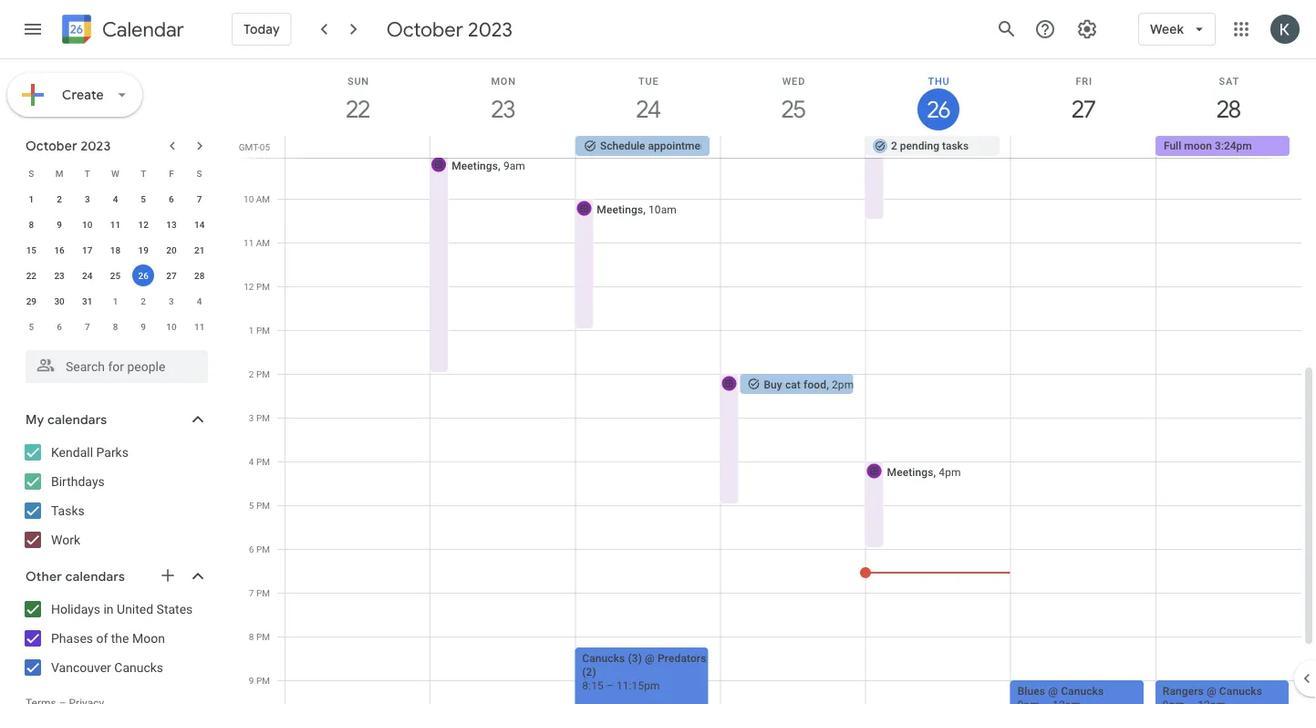 Task type: locate. For each thing, give the bounding box(es) containing it.
19 element
[[132, 239, 154, 261]]

november 6 element
[[48, 316, 70, 337]]

8 down 7 pm
[[249, 631, 254, 642]]

, for meetings , 4pm
[[933, 466, 936, 478]]

28 down sat
[[1216, 94, 1240, 124]]

holidays
[[51, 601, 100, 617]]

0 horizontal spatial 12
[[138, 219, 149, 230]]

am up 10 am
[[256, 150, 270, 161]]

0 vertical spatial 26
[[926, 95, 949, 124]]

row group
[[17, 186, 213, 339]]

row down w
[[17, 186, 213, 212]]

cat
[[785, 378, 801, 391]]

10 down november 3 element
[[166, 321, 177, 332]]

rangers @ canucks button
[[1155, 680, 1289, 704]]

pm down 7 pm
[[256, 631, 270, 642]]

november 9 element
[[132, 316, 154, 337]]

1 vertical spatial 1
[[113, 295, 118, 306]]

2 vertical spatial 6
[[249, 544, 254, 555]]

1 horizontal spatial @
[[1048, 684, 1058, 697]]

, left "10am" on the top of the page
[[643, 203, 646, 216]]

row
[[277, 136, 1316, 158], [17, 161, 213, 186], [17, 186, 213, 212], [17, 212, 213, 237], [17, 237, 213, 263], [17, 263, 213, 288], [17, 288, 213, 314], [17, 314, 213, 339]]

2 for 2 pending tasks
[[891, 140, 897, 152]]

1 down 25 "element"
[[113, 295, 118, 306]]

row up 18 element
[[17, 212, 213, 237]]

8 pm from the top
[[256, 587, 270, 598]]

12 inside row
[[138, 219, 149, 230]]

5 for 5 pm
[[249, 500, 254, 511]]

10 up 17
[[82, 219, 93, 230]]

tue 24
[[635, 75, 659, 124]]

3 am from the top
[[256, 237, 270, 248]]

october 2023
[[386, 16, 513, 42], [26, 138, 111, 154]]

9 pm from the top
[[256, 631, 270, 642]]

9 down 8 pm
[[249, 675, 254, 686]]

12 inside grid
[[244, 281, 254, 292]]

calendar
[[102, 17, 184, 42]]

full moon 3:24pm
[[1164, 140, 1252, 152]]

canucks inside canucks (3) @ predators (2) 8:15 – 11:15pm
[[582, 652, 625, 664]]

1 up 15 element
[[29, 193, 34, 204]]

5 up '12' element
[[141, 193, 146, 204]]

meetings for meetings , 9am
[[452, 159, 498, 172]]

5 down 4 pm
[[249, 500, 254, 511]]

november 11 element
[[188, 316, 210, 337]]

24 inside grid
[[635, 94, 659, 124]]

s right the 'f'
[[197, 168, 202, 179]]

2 pending tasks
[[891, 140, 969, 152]]

2 horizontal spatial meetings
[[887, 466, 933, 478]]

9 for 'november 9' element
[[141, 321, 146, 332]]

parks
[[96, 445, 129, 460]]

26
[[926, 95, 949, 124], [138, 270, 149, 281]]

26 inside thu 26
[[926, 95, 949, 124]]

2
[[891, 140, 897, 152], [57, 193, 62, 204], [141, 295, 146, 306], [249, 368, 254, 379]]

0 vertical spatial 22
[[345, 94, 369, 124]]

2023 up mon
[[468, 16, 513, 42]]

vancouver
[[51, 660, 111, 675]]

1 horizontal spatial 27
[[1071, 94, 1094, 124]]

7 up 8 pm
[[249, 587, 254, 598]]

3 cell from the left
[[721, 136, 866, 158]]

0 horizontal spatial 4
[[113, 193, 118, 204]]

0 vertical spatial october
[[386, 16, 463, 42]]

4 inside 'element'
[[197, 295, 202, 306]]

5 inside grid
[[249, 500, 254, 511]]

row down november 1 element
[[17, 314, 213, 339]]

8 up 15 element
[[29, 219, 34, 230]]

0 horizontal spatial 22
[[26, 270, 37, 281]]

row up the 11 element
[[17, 161, 213, 186]]

0 horizontal spatial 27
[[166, 270, 177, 281]]

@
[[645, 652, 655, 664], [1048, 684, 1058, 697], [1207, 684, 1216, 697]]

1 horizontal spatial 10
[[166, 321, 177, 332]]

row containing 1
[[17, 186, 213, 212]]

8:15
[[582, 679, 604, 692]]

11 for 11 am
[[244, 237, 254, 248]]

0 horizontal spatial 11
[[110, 219, 121, 230]]

8 inside grid
[[249, 631, 254, 642]]

18 element
[[104, 239, 126, 261]]

14
[[194, 219, 205, 230]]

3 for 3 pm
[[249, 412, 254, 423]]

fri 27
[[1071, 75, 1094, 124]]

pm
[[256, 281, 270, 292], [256, 325, 270, 336], [256, 368, 270, 379], [256, 412, 270, 423], [256, 456, 270, 467], [256, 500, 270, 511], [256, 544, 270, 555], [256, 587, 270, 598], [256, 631, 270, 642], [256, 675, 270, 686]]

1 horizontal spatial 8
[[113, 321, 118, 332]]

pm down 2 pm
[[256, 412, 270, 423]]

8 down november 1 element
[[113, 321, 118, 332]]

7 pm from the top
[[256, 544, 270, 555]]

1 horizontal spatial 23
[[490, 94, 514, 124]]

27 down 'fri'
[[1071, 94, 1094, 124]]

row down 18 element
[[17, 263, 213, 288]]

24 link
[[627, 88, 669, 130]]

23 down mon
[[490, 94, 514, 124]]

Search for people text field
[[36, 350, 197, 383]]

pm down 4 pm
[[256, 500, 270, 511]]

7 for november 7 element
[[85, 321, 90, 332]]

11 inside grid
[[244, 237, 254, 248]]

0 horizontal spatial 24
[[82, 270, 93, 281]]

1 horizontal spatial 22
[[345, 94, 369, 124]]

7 up 14 element
[[197, 193, 202, 204]]

2 horizontal spatial 4
[[249, 456, 254, 467]]

11 up the '18'
[[110, 219, 121, 230]]

, left the 4pm
[[933, 466, 936, 478]]

6 up 7 pm
[[249, 544, 254, 555]]

1 vertical spatial am
[[256, 193, 270, 204]]

1 vertical spatial 3
[[169, 295, 174, 306]]

2 vertical spatial 4
[[249, 456, 254, 467]]

4 pm from the top
[[256, 412, 270, 423]]

1 for november 1 element
[[113, 295, 118, 306]]

@ for rangers @ canucks
[[1207, 684, 1216, 697]]

1 down 12 pm
[[249, 325, 254, 336]]

24 element
[[76, 264, 98, 286]]

5 down 29 element
[[29, 321, 34, 332]]

2 vertical spatial 1
[[249, 325, 254, 336]]

blues @ canucks
[[1018, 684, 1104, 697]]

2 horizontal spatial 5
[[249, 500, 254, 511]]

13
[[166, 219, 177, 230]]

0 vertical spatial 12
[[138, 219, 149, 230]]

11 for the 11 element
[[110, 219, 121, 230]]

pm for 4 pm
[[256, 456, 270, 467]]

0 horizontal spatial 28
[[194, 270, 205, 281]]

26 down thu
[[926, 95, 949, 124]]

0 horizontal spatial 10
[[82, 219, 93, 230]]

am
[[256, 150, 270, 161], [256, 193, 270, 204], [256, 237, 270, 248]]

2 pm from the top
[[256, 325, 270, 336]]

row containing s
[[17, 161, 213, 186]]

1 vertical spatial 26
[[138, 270, 149, 281]]

2 horizontal spatial 3
[[249, 412, 254, 423]]

6 pm from the top
[[256, 500, 270, 511]]

7
[[197, 193, 202, 204], [85, 321, 90, 332], [249, 587, 254, 598]]

0 horizontal spatial 6
[[57, 321, 62, 332]]

november 3 element
[[160, 290, 182, 312]]

0 vertical spatial 10
[[244, 193, 254, 204]]

12 for 12
[[138, 219, 149, 230]]

26 inside 'element'
[[138, 270, 149, 281]]

, left 9am
[[498, 159, 501, 172]]

1 vertical spatial calendars
[[65, 568, 125, 584]]

9 down november 2 element on the left top of page
[[141, 321, 146, 332]]

28 element
[[188, 264, 210, 286]]

19
[[138, 244, 149, 255]]

s
[[29, 168, 34, 179], [197, 168, 202, 179]]

24 down tue
[[635, 94, 659, 124]]

8 inside 'element'
[[113, 321, 118, 332]]

5
[[141, 193, 146, 204], [29, 321, 34, 332], [249, 500, 254, 511]]

@ right blues
[[1048, 684, 1058, 697]]

3 down 2 pm
[[249, 412, 254, 423]]

2023 down the "create"
[[81, 138, 111, 154]]

2 horizontal spatial 6
[[249, 544, 254, 555]]

pm up 3 pm at the bottom left of the page
[[256, 368, 270, 379]]

20
[[166, 244, 177, 255]]

28 down 21
[[194, 270, 205, 281]]

10 pm from the top
[[256, 675, 270, 686]]

0 horizontal spatial 25
[[110, 270, 121, 281]]

meetings left 9am
[[452, 159, 498, 172]]

10 for 10 am
[[244, 193, 254, 204]]

full
[[1164, 140, 1181, 152]]

1 vertical spatial 4
[[197, 295, 202, 306]]

22 down sun
[[345, 94, 369, 124]]

october 2023 up mon
[[386, 16, 513, 42]]

24
[[635, 94, 659, 124], [82, 270, 93, 281]]

24 up 31
[[82, 270, 93, 281]]

meetings for meetings , 10am
[[597, 203, 643, 216]]

cell down 25 link
[[721, 136, 866, 158]]

11 down the november 4 'element'
[[194, 321, 205, 332]]

1 horizontal spatial 25
[[780, 94, 804, 124]]

create button
[[7, 73, 142, 117]]

am up 12 pm
[[256, 237, 270, 248]]

mon
[[491, 75, 516, 87]]

3:24pm
[[1215, 140, 1252, 152]]

10 for november 10 element
[[166, 321, 177, 332]]

0 horizontal spatial october
[[26, 138, 77, 154]]

1 horizontal spatial 11
[[194, 321, 205, 332]]

2 inside button
[[891, 140, 897, 152]]

@ for blues @ canucks
[[1048, 684, 1058, 697]]

0 horizontal spatial 23
[[54, 270, 65, 281]]

pm for 2 pm
[[256, 368, 270, 379]]

11 down 10 am
[[244, 237, 254, 248]]

@ right (3)
[[645, 652, 655, 664]]

2 vertical spatial am
[[256, 237, 270, 248]]

2 vertical spatial 10
[[166, 321, 177, 332]]

1 vertical spatial 10
[[82, 219, 93, 230]]

grid
[[233, 59, 1316, 704]]

0 horizontal spatial t
[[85, 168, 90, 179]]

t left the 'f'
[[141, 168, 146, 179]]

pm up 8 pm
[[256, 587, 270, 598]]

1 vertical spatial 11
[[244, 237, 254, 248]]

3 pm from the top
[[256, 368, 270, 379]]

9 left 05
[[249, 150, 254, 161]]

6
[[169, 193, 174, 204], [57, 321, 62, 332], [249, 544, 254, 555]]

@ right rangers
[[1207, 684, 1216, 697]]

kendall
[[51, 445, 93, 460]]

1 inside grid
[[249, 325, 254, 336]]

2 horizontal spatial 10
[[244, 193, 254, 204]]

meetings left the 4pm
[[887, 466, 933, 478]]

10
[[244, 193, 254, 204], [82, 219, 93, 230], [166, 321, 177, 332]]

8 for "november 8" 'element'
[[113, 321, 118, 332]]

calendars up in on the left bottom of page
[[65, 568, 125, 584]]

26, today element
[[132, 264, 154, 286]]

1 horizontal spatial 2023
[[468, 16, 513, 42]]

–
[[606, 679, 614, 692]]

3 up 10 element
[[85, 193, 90, 204]]

9 up 16 element
[[57, 219, 62, 230]]

1 vertical spatial 2023
[[81, 138, 111, 154]]

9
[[249, 150, 254, 161], [57, 219, 62, 230], [141, 321, 146, 332], [249, 675, 254, 686]]

2pm
[[832, 378, 854, 391]]

3 for november 3 element
[[169, 295, 174, 306]]

1 horizontal spatial s
[[197, 168, 202, 179]]

birthdays
[[51, 474, 105, 489]]

predators
[[658, 652, 706, 664]]

row down the 11 element
[[17, 237, 213, 263]]

6 pm
[[249, 544, 270, 555]]

12 for 12 pm
[[244, 281, 254, 292]]

2 horizontal spatial 11
[[244, 237, 254, 248]]

6 down 30 element
[[57, 321, 62, 332]]

29 element
[[20, 290, 42, 312]]

3 down 27 element
[[169, 295, 174, 306]]

am for 10 am
[[256, 193, 270, 204]]

pm for 7 pm
[[256, 587, 270, 598]]

canucks right rangers
[[1219, 684, 1262, 697]]

0 vertical spatial 2023
[[468, 16, 513, 42]]

2 horizontal spatial 1
[[249, 325, 254, 336]]

november 8 element
[[104, 316, 126, 337]]

t
[[85, 168, 90, 179], [141, 168, 146, 179]]

None search field
[[0, 343, 226, 383]]

2 am from the top
[[256, 193, 270, 204]]

9 for 9 am
[[249, 150, 254, 161]]

7 down 31 element
[[85, 321, 90, 332]]

0 vertical spatial 27
[[1071, 94, 1094, 124]]

0 horizontal spatial s
[[29, 168, 34, 179]]

week button
[[1138, 7, 1216, 51]]

pm up 1 pm
[[256, 281, 270, 292]]

12 down the 11 am
[[244, 281, 254, 292]]

2 vertical spatial 8
[[249, 631, 254, 642]]

other calendars list
[[4, 595, 226, 682]]

2 horizontal spatial 7
[[249, 587, 254, 598]]

4 down "28" element
[[197, 295, 202, 306]]

23 down 16
[[54, 270, 65, 281]]

0 vertical spatial 23
[[490, 94, 514, 124]]

pm for 1 pm
[[256, 325, 270, 336]]

24 inside row
[[82, 270, 93, 281]]

2 vertical spatial meetings
[[887, 466, 933, 478]]

1 horizontal spatial 12
[[244, 281, 254, 292]]

5 pm from the top
[[256, 456, 270, 467]]

(3)
[[628, 652, 642, 664]]

0 vertical spatial 8
[[29, 219, 34, 230]]

main drawer image
[[22, 18, 44, 40]]

create
[[62, 87, 104, 103]]

other calendars
[[26, 568, 125, 584]]

pm up 2 pm
[[256, 325, 270, 336]]

25 down the 'wed'
[[780, 94, 804, 124]]

2 vertical spatial 7
[[249, 587, 254, 598]]

0 horizontal spatial october 2023
[[26, 138, 111, 154]]

canucks right blues
[[1061, 684, 1104, 697]]

1 vertical spatial 8
[[113, 321, 118, 332]]

1 horizontal spatial 26
[[926, 95, 949, 124]]

2 horizontal spatial 8
[[249, 631, 254, 642]]

,
[[498, 159, 501, 172], [643, 203, 646, 216], [826, 378, 829, 391], [933, 466, 936, 478]]

mon 23
[[490, 75, 516, 124]]

november 2 element
[[132, 290, 154, 312]]

0 vertical spatial meetings
[[452, 159, 498, 172]]

3 inside november 3 element
[[169, 295, 174, 306]]

26 link
[[918, 88, 960, 130]]

22 element
[[20, 264, 42, 286]]

1 vertical spatial 22
[[26, 270, 37, 281]]

2 horizontal spatial @
[[1207, 684, 1216, 697]]

0 horizontal spatial 5
[[29, 321, 34, 332]]

1 horizontal spatial october 2023
[[386, 16, 513, 42]]

0 horizontal spatial @
[[645, 652, 655, 664]]

row down 25 "element"
[[17, 288, 213, 314]]

1 vertical spatial 27
[[166, 270, 177, 281]]

4 up the 11 element
[[113, 193, 118, 204]]

0 vertical spatial 11
[[110, 219, 121, 230]]

6 down the 'f'
[[169, 193, 174, 204]]

canucks up (2)
[[582, 652, 625, 664]]

2 cell from the left
[[430, 136, 575, 158]]

pm down 3 pm at the bottom left of the page
[[256, 456, 270, 467]]

7 inside grid
[[249, 587, 254, 598]]

canucks down moon
[[114, 660, 163, 675]]

17
[[82, 244, 93, 255]]

23
[[490, 94, 514, 124], [54, 270, 65, 281]]

canucks inside other calendars list
[[114, 660, 163, 675]]

@ inside button
[[1048, 684, 1058, 697]]

1 horizontal spatial 7
[[197, 193, 202, 204]]

calendars
[[47, 412, 107, 428], [65, 568, 125, 584]]

2 up 3 pm at the bottom left of the page
[[249, 368, 254, 379]]

1 vertical spatial meetings
[[597, 203, 643, 216]]

@ inside "button"
[[1207, 684, 1216, 697]]

calendars for my calendars
[[47, 412, 107, 428]]

0 vertical spatial 6
[[169, 193, 174, 204]]

11
[[110, 219, 121, 230], [244, 237, 254, 248], [194, 321, 205, 332]]

12
[[138, 219, 149, 230], [244, 281, 254, 292]]

14 element
[[188, 213, 210, 235]]

27 link
[[1063, 88, 1105, 130]]

meetings left "10am" on the top of the page
[[597, 203, 643, 216]]

30
[[54, 295, 65, 306]]

1 horizontal spatial 5
[[141, 193, 146, 204]]

1 horizontal spatial 28
[[1216, 94, 1240, 124]]

10 inside grid
[[244, 193, 254, 204]]

27 inside row
[[166, 270, 177, 281]]

1 pm from the top
[[256, 281, 270, 292]]

12 up 19
[[138, 219, 149, 230]]

other calendars button
[[4, 562, 226, 591]]

1 horizontal spatial october
[[386, 16, 463, 42]]

meetings , 4pm
[[887, 466, 961, 478]]

1 vertical spatial 24
[[82, 270, 93, 281]]

0 horizontal spatial 26
[[138, 270, 149, 281]]

1 am from the top
[[256, 150, 270, 161]]

pm up 7 pm
[[256, 544, 270, 555]]

row down 25 link
[[277, 136, 1316, 158]]

pm down 8 pm
[[256, 675, 270, 686]]

meetings
[[452, 159, 498, 172], [597, 203, 643, 216], [887, 466, 933, 478]]

0 vertical spatial 5
[[141, 193, 146, 204]]

, left 2pm
[[826, 378, 829, 391]]

1 vertical spatial 28
[[194, 270, 205, 281]]

25 down the '18'
[[110, 270, 121, 281]]

t left w
[[85, 168, 90, 179]]

cell down 22 'link' at top left
[[285, 136, 430, 158]]

0 vertical spatial am
[[256, 150, 270, 161]]

2 down 26, today 'element'
[[141, 295, 146, 306]]

s left m
[[29, 168, 34, 179]]

schedule
[[600, 140, 645, 152]]

2 for november 2 element on the left top of page
[[141, 295, 146, 306]]

4
[[113, 193, 118, 204], [197, 295, 202, 306], [249, 456, 254, 467]]

canucks
[[582, 652, 625, 664], [114, 660, 163, 675], [1061, 684, 1104, 697], [1219, 684, 1262, 697]]

2 left 'pending'
[[891, 140, 897, 152]]

1
[[29, 193, 34, 204], [113, 295, 118, 306], [249, 325, 254, 336]]

cell down 27 link
[[1011, 136, 1156, 158]]

october 2023 up m
[[26, 138, 111, 154]]

1 horizontal spatial 4
[[197, 295, 202, 306]]

1 vertical spatial 7
[[85, 321, 90, 332]]

2 vertical spatial 3
[[249, 412, 254, 423]]

13 element
[[160, 213, 182, 235]]

0 vertical spatial 24
[[635, 94, 659, 124]]

2 vertical spatial 5
[[249, 500, 254, 511]]

1 horizontal spatial 24
[[635, 94, 659, 124]]

4 down 3 pm at the bottom left of the page
[[249, 456, 254, 467]]

25 inside wed 25
[[780, 94, 804, 124]]

schedule appointment
[[600, 140, 710, 152]]

calendar heading
[[98, 17, 184, 42]]

1 vertical spatial october
[[26, 138, 77, 154]]

1 vertical spatial 5
[[29, 321, 34, 332]]

21 element
[[188, 239, 210, 261]]

22 inside sun 22
[[345, 94, 369, 124]]

0 vertical spatial 28
[[1216, 94, 1240, 124]]

3
[[85, 193, 90, 204], [169, 295, 174, 306], [249, 412, 254, 423]]

0 horizontal spatial 1
[[29, 193, 34, 204]]

am down 9 am
[[256, 193, 270, 204]]

26 down 19
[[138, 270, 149, 281]]

1 horizontal spatial 3
[[169, 295, 174, 306]]

22 down 15
[[26, 270, 37, 281]]

0 horizontal spatial 2023
[[81, 138, 111, 154]]

my calendars list
[[4, 438, 226, 555]]

meetings for meetings , 4pm
[[887, 466, 933, 478]]

cell
[[285, 136, 430, 158], [430, 136, 575, 158], [721, 136, 866, 158], [1011, 136, 1156, 158]]

6 inside grid
[[249, 544, 254, 555]]

10 up the 11 am
[[244, 193, 254, 204]]

27 down 20
[[166, 270, 177, 281]]

cell up 9am
[[430, 136, 575, 158]]

calendars up "kendall"
[[47, 412, 107, 428]]

22 inside row
[[26, 270, 37, 281]]

10 am
[[244, 193, 270, 204]]



Task type: vqa. For each thing, say whether or not it's contained in the screenshot.


Task type: describe. For each thing, give the bounding box(es) containing it.
pm for 9 pm
[[256, 675, 270, 686]]

23 link
[[482, 88, 524, 130]]

schedule appointment button
[[575, 136, 710, 156]]

11 am
[[244, 237, 270, 248]]

kendall parks
[[51, 445, 129, 460]]

tasks
[[51, 503, 85, 518]]

blues @ canucks button
[[1010, 680, 1144, 704]]

2 for 2 pm
[[249, 368, 254, 379]]

23 element
[[48, 264, 70, 286]]

21
[[194, 244, 205, 255]]

7 for 7 pm
[[249, 587, 254, 598]]

8 pm
[[249, 631, 270, 642]]

calendar element
[[58, 11, 184, 51]]

@ inside canucks (3) @ predators (2) 8:15 – 11:15pm
[[645, 652, 655, 664]]

f
[[169, 168, 174, 179]]

gmt-
[[239, 141, 260, 152]]

canucks (3) @ predators (2) 8:15 – 11:15pm
[[582, 652, 706, 692]]

10 element
[[76, 213, 98, 235]]

16 element
[[48, 239, 70, 261]]

25 inside "element"
[[110, 270, 121, 281]]

4 for 4 pm
[[249, 456, 254, 467]]

row group containing 1
[[17, 186, 213, 339]]

row containing 5
[[17, 314, 213, 339]]

1 horizontal spatial 6
[[169, 193, 174, 204]]

appointment
[[648, 140, 710, 152]]

31
[[82, 295, 93, 306]]

row containing 8
[[17, 212, 213, 237]]

(2)
[[582, 665, 596, 678]]

pm for 12 pm
[[256, 281, 270, 292]]

18
[[110, 244, 121, 255]]

pm for 8 pm
[[256, 631, 270, 642]]

5 for november 5 element
[[29, 321, 34, 332]]

in
[[103, 601, 114, 617]]

20 element
[[160, 239, 182, 261]]

rangers
[[1163, 684, 1204, 697]]

9am
[[503, 159, 525, 172]]

25 link
[[772, 88, 814, 130]]

0 vertical spatial 7
[[197, 193, 202, 204]]

rangers @ canucks
[[1163, 684, 1262, 697]]

27 element
[[160, 264, 182, 286]]

0 vertical spatial 4
[[113, 193, 118, 204]]

11 for november 11 element
[[194, 321, 205, 332]]

november 5 element
[[20, 316, 42, 337]]

4pm
[[939, 466, 961, 478]]

pm for 5 pm
[[256, 500, 270, 511]]

1 s from the left
[[29, 168, 34, 179]]

wed
[[782, 75, 805, 87]]

17 element
[[76, 239, 98, 261]]

row containing 29
[[17, 288, 213, 314]]

november 7 element
[[76, 316, 98, 337]]

4 for the november 4 'element'
[[197, 295, 202, 306]]

pm for 6 pm
[[256, 544, 270, 555]]

1 for 1 pm
[[249, 325, 254, 336]]

sat
[[1219, 75, 1239, 87]]

calendars for other calendars
[[65, 568, 125, 584]]

wed 25
[[780, 75, 805, 124]]

fri
[[1076, 75, 1092, 87]]

12 pm
[[244, 281, 270, 292]]

sun 22
[[345, 75, 369, 124]]

canucks inside button
[[1061, 684, 1104, 697]]

12 element
[[132, 213, 154, 235]]

6 for november 6 element
[[57, 321, 62, 332]]

1 pm
[[249, 325, 270, 336]]

meetings , 9am
[[452, 159, 525, 172]]

9 pm
[[249, 675, 270, 686]]

6 for 6 pm
[[249, 544, 254, 555]]

26 cell
[[129, 263, 157, 288]]

28 link
[[1208, 88, 1250, 130]]

9 am
[[249, 150, 270, 161]]

sun
[[347, 75, 369, 87]]

week
[[1150, 21, 1184, 37]]

0 horizontal spatial 8
[[29, 219, 34, 230]]

canucks inside "button"
[[1219, 684, 1262, 697]]

2 t from the left
[[141, 168, 146, 179]]

25 element
[[104, 264, 126, 286]]

11 element
[[104, 213, 126, 235]]

october 2023 grid
[[17, 161, 213, 339]]

row containing 22
[[17, 263, 213, 288]]

3 pm
[[249, 412, 270, 423]]

1 t from the left
[[85, 168, 90, 179]]

today button
[[232, 7, 292, 51]]

november 4 element
[[188, 290, 210, 312]]

work
[[51, 532, 80, 547]]

m
[[55, 168, 63, 179]]

23 inside mon 23
[[490, 94, 514, 124]]

vancouver canucks
[[51, 660, 163, 675]]

november 1 element
[[104, 290, 126, 312]]

, for meetings , 10am
[[643, 203, 646, 216]]

row containing schedule appointment
[[277, 136, 1316, 158]]

meetings , 10am
[[597, 203, 677, 216]]

28 inside grid
[[1216, 94, 1240, 124]]

31 element
[[76, 290, 98, 312]]

7 pm
[[249, 587, 270, 598]]

moon
[[132, 631, 165, 646]]

food
[[804, 378, 826, 391]]

15
[[26, 244, 37, 255]]

2 pending tasks button
[[865, 136, 1000, 156]]

add other calendars image
[[159, 566, 177, 585]]

5 pm
[[249, 500, 270, 511]]

23 inside row
[[54, 270, 65, 281]]

today
[[244, 21, 280, 37]]

the
[[111, 631, 129, 646]]

blues
[[1018, 684, 1045, 697]]

buy
[[764, 378, 782, 391]]

my calendars button
[[4, 405, 226, 434]]

2 down m
[[57, 193, 62, 204]]

tasks
[[942, 140, 969, 152]]

am for 9 am
[[256, 150, 270, 161]]

of
[[96, 631, 108, 646]]

8 for 8 pm
[[249, 631, 254, 642]]

am for 11 am
[[256, 237, 270, 248]]

thu 26
[[926, 75, 950, 124]]

row containing 15
[[17, 237, 213, 263]]

4 pm
[[249, 456, 270, 467]]

, for meetings , 9am
[[498, 159, 501, 172]]

my
[[26, 412, 44, 428]]

30 element
[[48, 290, 70, 312]]

10am
[[648, 203, 677, 216]]

0 horizontal spatial 3
[[85, 193, 90, 204]]

other
[[26, 568, 62, 584]]

settings menu image
[[1076, 18, 1098, 40]]

15 element
[[20, 239, 42, 261]]

2 s from the left
[[197, 168, 202, 179]]

my calendars
[[26, 412, 107, 428]]

0 vertical spatial october 2023
[[386, 16, 513, 42]]

holidays in united states
[[51, 601, 193, 617]]

w
[[111, 168, 119, 179]]

gmt-05
[[239, 141, 270, 152]]

9 for 9 pm
[[249, 675, 254, 686]]

0 vertical spatial 1
[[29, 193, 34, 204]]

1 cell from the left
[[285, 136, 430, 158]]

november 10 element
[[160, 316, 182, 337]]

29
[[26, 295, 37, 306]]

moon
[[1184, 140, 1212, 152]]

pm for 3 pm
[[256, 412, 270, 423]]

pending
[[900, 140, 939, 152]]

2 pm
[[249, 368, 270, 379]]

full moon 3:24pm button
[[1155, 136, 1290, 156]]

10 for 10 element
[[82, 219, 93, 230]]

united
[[117, 601, 153, 617]]

grid containing 22
[[233, 59, 1316, 704]]

states
[[157, 601, 193, 617]]

tue
[[638, 75, 659, 87]]

phases of the moon
[[51, 631, 165, 646]]

sat 28
[[1216, 75, 1240, 124]]

phases
[[51, 631, 93, 646]]

thu
[[928, 75, 950, 87]]

22 link
[[337, 88, 379, 130]]

4 cell from the left
[[1011, 136, 1156, 158]]

05
[[260, 141, 270, 152]]

28 inside "28" element
[[194, 270, 205, 281]]



